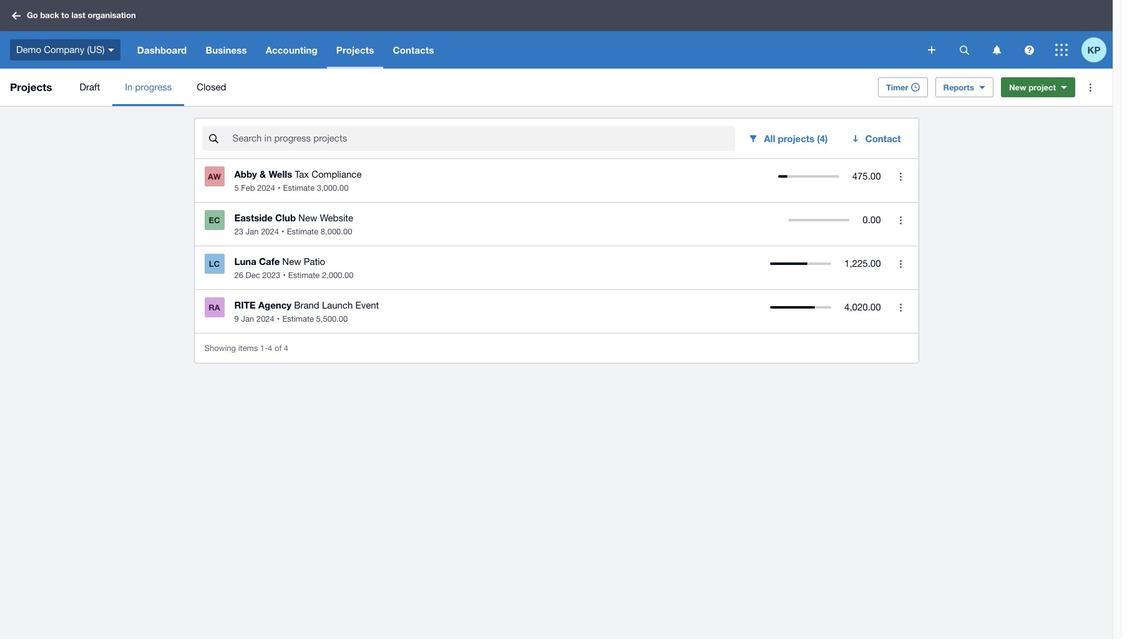 Task type: locate. For each thing, give the bounding box(es) containing it.
4 right of
[[284, 344, 288, 353]]

jan inside rite agency brand launch event 9 jan 2024 • estimate 5,500.00
[[241, 315, 254, 324]]

0 vertical spatial jan
[[246, 227, 259, 237]]

go back to last organisation
[[27, 10, 136, 20]]

0.00
[[863, 215, 881, 225]]

estimate down brand
[[282, 315, 314, 324]]

eastside club new website 23 jan 2024 • estimate 8,000.00
[[234, 212, 353, 237]]

svg image right (us) at the top left of page
[[108, 49, 114, 52]]

2 more options image from the top
[[889, 252, 914, 277]]

new right cafe
[[282, 257, 301, 267]]

closed
[[197, 82, 226, 92]]

demo company (us)
[[16, 44, 105, 55]]

demo company (us) button
[[0, 31, 128, 69]]

2024 inside eastside club new website 23 jan 2024 • estimate 8,000.00
[[261, 227, 279, 237]]

• down club on the top of page
[[282, 227, 284, 237]]

4
[[268, 344, 272, 353], [284, 344, 288, 353]]

dashboard link
[[128, 31, 196, 69]]

luna
[[234, 256, 256, 267]]

new inside eastside club new website 23 jan 2024 • estimate 8,000.00
[[298, 213, 317, 223]]

reports
[[944, 82, 974, 92]]

back
[[40, 10, 59, 20]]

new inside luna cafe new patio 26 dec 2023 • estimate 2,000.00
[[282, 257, 301, 267]]

projects left contacts
[[336, 44, 374, 56]]

draft
[[80, 82, 100, 92]]

3,000.00
[[317, 184, 349, 193]]

draft link
[[67, 69, 112, 106]]

• down wells
[[278, 184, 281, 193]]

showing
[[204, 344, 236, 353]]

more options image right 4,020.00
[[889, 295, 914, 320]]

2024 down agency
[[256, 315, 275, 324]]

items
[[238, 344, 258, 353]]

organisation
[[88, 10, 136, 20]]

in progress link
[[112, 69, 184, 106]]

demo
[[16, 44, 41, 55]]

1,225.00
[[845, 258, 881, 269]]

more options image right 0.00
[[889, 208, 914, 233]]

more options image down kp
[[1078, 75, 1103, 100]]

jan
[[246, 227, 259, 237], [241, 315, 254, 324]]

kp button
[[1082, 31, 1113, 69]]

tax
[[295, 169, 309, 180]]

more options image for club
[[889, 208, 914, 233]]

2 horizontal spatial svg image
[[1056, 44, 1068, 56]]

contact
[[866, 133, 901, 144]]

projects button
[[327, 31, 384, 69]]

more options image right 475.00 on the top of the page
[[889, 164, 914, 189]]

event
[[356, 300, 379, 311]]

1 more options image from the top
[[889, 164, 914, 189]]

1 vertical spatial projects
[[10, 81, 52, 94]]

abby
[[234, 169, 257, 180]]

• down agency
[[277, 315, 280, 324]]

2 vertical spatial new
[[282, 257, 301, 267]]

new for eastside club
[[298, 213, 317, 223]]

1 horizontal spatial projects
[[336, 44, 374, 56]]

2024 inside rite agency brand launch event 9 jan 2024 • estimate 5,500.00
[[256, 315, 275, 324]]

26
[[234, 271, 243, 280]]

• right 2023
[[283, 271, 286, 280]]

brand
[[294, 300, 319, 311]]

estimate down tax at the top left of the page
[[283, 184, 315, 193]]

23
[[234, 227, 243, 237]]

company
[[44, 44, 84, 55]]

1 vertical spatial more options image
[[889, 208, 914, 233]]

2024
[[257, 184, 275, 193], [261, 227, 279, 237], [256, 315, 275, 324]]

0 horizontal spatial svg image
[[108, 49, 114, 52]]

1 vertical spatial new
[[298, 213, 317, 223]]

2024 down club on the top of page
[[261, 227, 279, 237]]

lc
[[209, 259, 220, 269]]

2024 inside abby & wells tax compliance 5 feb 2024 • estimate 3,000.00
[[257, 184, 275, 193]]

0 vertical spatial new
[[1009, 82, 1027, 92]]

more options image right 1,225.00
[[889, 252, 914, 277]]

0 vertical spatial 2024
[[257, 184, 275, 193]]

4 left of
[[268, 344, 272, 353]]

go back to last organisation link
[[7, 5, 143, 27]]

• inside rite agency brand launch event 9 jan 2024 • estimate 5,500.00
[[277, 315, 280, 324]]

new
[[1009, 82, 1027, 92], [298, 213, 317, 223], [282, 257, 301, 267]]

estimate down patio
[[288, 271, 320, 280]]

all projects (4)
[[764, 133, 828, 144]]

projects down demo
[[10, 81, 52, 94]]

estimate inside eastside club new website 23 jan 2024 • estimate 8,000.00
[[287, 227, 318, 237]]

2 vertical spatial 2024
[[256, 315, 275, 324]]

estimate inside abby & wells tax compliance 5 feb 2024 • estimate 3,000.00
[[283, 184, 315, 193]]

contact button
[[843, 126, 911, 151]]

jan right 9
[[241, 315, 254, 324]]

all projects (4) button
[[741, 126, 838, 151]]

new right club on the top of page
[[298, 213, 317, 223]]

reports button
[[935, 77, 994, 97]]

banner
[[0, 0, 1113, 69]]

dec
[[246, 271, 260, 280]]

projects
[[336, 44, 374, 56], [10, 81, 52, 94]]

svg image
[[1056, 44, 1068, 56], [1025, 45, 1034, 55], [108, 49, 114, 52]]

more options image
[[889, 164, 914, 189], [889, 252, 914, 277]]

5
[[234, 184, 239, 193]]

agency
[[258, 300, 292, 311]]

1 vertical spatial more options image
[[889, 252, 914, 277]]

jan right 23
[[246, 227, 259, 237]]

jan inside eastside club new website 23 jan 2024 • estimate 8,000.00
[[246, 227, 259, 237]]

ec
[[209, 215, 220, 225]]

estimate
[[283, 184, 315, 193], [287, 227, 318, 237], [288, 271, 320, 280], [282, 315, 314, 324]]

1 vertical spatial jan
[[241, 315, 254, 324]]

business button
[[196, 31, 256, 69]]

0 horizontal spatial 4
[[268, 344, 272, 353]]

0 vertical spatial more options image
[[889, 164, 914, 189]]

svg image left kp
[[1056, 44, 1068, 56]]

2 4 from the left
[[284, 344, 288, 353]]

svg image
[[12, 12, 21, 20], [960, 45, 969, 55], [993, 45, 1001, 55], [928, 46, 936, 54]]

2024 down '&'
[[257, 184, 275, 193]]

more options image
[[1078, 75, 1103, 100], [889, 208, 914, 233], [889, 295, 914, 320]]

new left project
[[1009, 82, 1027, 92]]

Search in progress projects search field
[[231, 127, 736, 150]]

1 horizontal spatial 4
[[284, 344, 288, 353]]

•
[[278, 184, 281, 193], [282, 227, 284, 237], [283, 271, 286, 280], [277, 315, 280, 324]]

launch
[[322, 300, 353, 311]]

estimate inside rite agency brand launch event 9 jan 2024 • estimate 5,500.00
[[282, 315, 314, 324]]

0 vertical spatial projects
[[336, 44, 374, 56]]

5,500.00
[[316, 315, 348, 324]]

2 vertical spatial more options image
[[889, 295, 914, 320]]

1 vertical spatial 2024
[[261, 227, 279, 237]]

estimate down club on the top of page
[[287, 227, 318, 237]]

svg image up new project
[[1025, 45, 1034, 55]]



Task type: vqa. For each thing, say whether or not it's contained in the screenshot.
progress
yes



Task type: describe. For each thing, give the bounding box(es) containing it.
luna cafe new patio 26 dec 2023 • estimate 2,000.00
[[234, 256, 354, 280]]

last
[[71, 10, 85, 20]]

eastside
[[234, 212, 273, 223]]

project
[[1029, 82, 1056, 92]]

projects inside popup button
[[336, 44, 374, 56]]

2024 for agency
[[256, 315, 275, 324]]

new inside popup button
[[1009, 82, 1027, 92]]

all
[[764, 133, 776, 144]]

rite
[[234, 300, 256, 311]]

2024 for &
[[257, 184, 275, 193]]

ra
[[209, 303, 220, 313]]

&
[[260, 169, 266, 180]]

new project
[[1009, 82, 1056, 92]]

banner containing kp
[[0, 0, 1113, 69]]

accounting
[[266, 44, 318, 56]]

cafe
[[259, 256, 280, 267]]

showing items 1-4 of 4
[[204, 344, 288, 353]]

progress
[[135, 82, 172, 92]]

closed link
[[184, 69, 239, 106]]

projects
[[778, 133, 815, 144]]

timer button
[[878, 77, 928, 97]]

more options image for agency
[[889, 295, 914, 320]]

club
[[275, 212, 296, 223]]

8,000.00
[[321, 227, 352, 237]]

2023
[[262, 271, 280, 280]]

new for luna cafe
[[282, 257, 301, 267]]

kp
[[1088, 44, 1101, 55]]

9
[[234, 315, 239, 324]]

in
[[125, 82, 133, 92]]

contacts button
[[384, 31, 444, 69]]

accounting button
[[256, 31, 327, 69]]

to
[[61, 10, 69, 20]]

timer
[[886, 82, 909, 92]]

patio
[[304, 257, 325, 267]]

go
[[27, 10, 38, 20]]

new project button
[[1001, 77, 1076, 97]]

dashboard
[[137, 44, 187, 56]]

more options image for new
[[889, 252, 914, 277]]

aw
[[208, 172, 221, 182]]

wells
[[269, 169, 292, 180]]

475.00
[[852, 171, 881, 182]]

• inside eastside club new website 23 jan 2024 • estimate 8,000.00
[[282, 227, 284, 237]]

of
[[275, 344, 282, 353]]

(us)
[[87, 44, 105, 55]]

more options image for wells
[[889, 164, 914, 189]]

contacts
[[393, 44, 434, 56]]

• inside luna cafe new patio 26 dec 2023 • estimate 2,000.00
[[283, 271, 286, 280]]

1 4 from the left
[[268, 344, 272, 353]]

4,020.00
[[845, 302, 881, 313]]

business
[[206, 44, 247, 56]]

rite agency brand launch event 9 jan 2024 • estimate 5,500.00
[[234, 300, 379, 324]]

abby & wells tax compliance 5 feb 2024 • estimate 3,000.00
[[234, 169, 362, 193]]

1-
[[260, 344, 268, 353]]

• inside abby & wells tax compliance 5 feb 2024 • estimate 3,000.00
[[278, 184, 281, 193]]

(4)
[[817, 133, 828, 144]]

2,000.00
[[322, 271, 354, 280]]

in progress
[[125, 82, 172, 92]]

svg image inside demo company (us) popup button
[[108, 49, 114, 52]]

estimate inside luna cafe new patio 26 dec 2023 • estimate 2,000.00
[[288, 271, 320, 280]]

svg image inside go back to last organisation 'link'
[[12, 12, 21, 20]]

feb
[[241, 184, 255, 193]]

compliance
[[312, 169, 362, 180]]

website
[[320, 213, 353, 223]]

0 horizontal spatial projects
[[10, 81, 52, 94]]

0 vertical spatial more options image
[[1078, 75, 1103, 100]]

1 horizontal spatial svg image
[[1025, 45, 1034, 55]]



